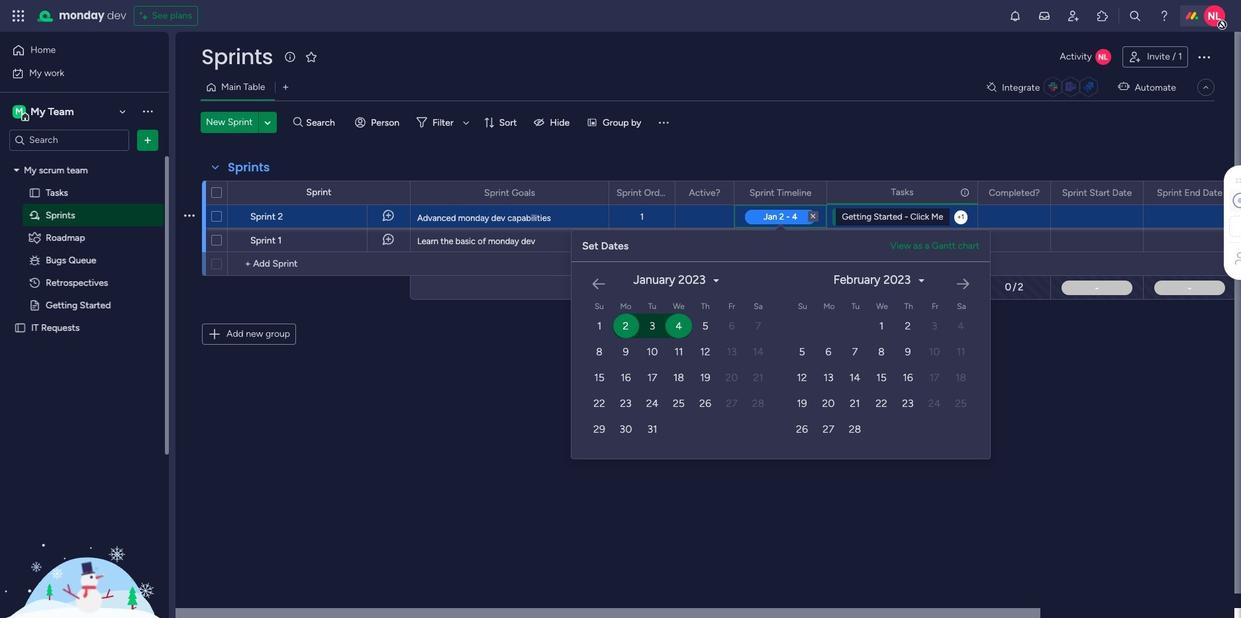 Task type: vqa. For each thing, say whether or not it's contained in the screenshot.
Region
yes



Task type: describe. For each thing, give the bounding box(es) containing it.
Search in workspace field
[[28, 132, 111, 148]]

add view image
[[283, 82, 288, 92]]

inbox image
[[1038, 9, 1051, 23]]

help image
[[1158, 9, 1171, 23]]

column information image
[[960, 187, 970, 198]]

show board description image
[[282, 50, 298, 64]]

invite members image
[[1067, 9, 1080, 23]]

workspace image
[[13, 104, 26, 119]]

see plans image
[[140, 8, 152, 24]]

select product image
[[12, 9, 25, 23]]

menu image
[[657, 116, 671, 129]]

board activity image
[[1096, 49, 1111, 65]]

workspace options image
[[141, 105, 154, 118]]

workspace selection element
[[13, 104, 76, 121]]

0 vertical spatial public board image
[[28, 299, 41, 312]]

caret down image
[[714, 276, 719, 285]]

+ Add Sprint text field
[[234, 256, 404, 272]]

notifications image
[[1009, 9, 1022, 23]]

search everything image
[[1129, 9, 1142, 23]]

1 vertical spatial caret down image
[[919, 276, 924, 285]]

v2 search image
[[293, 115, 303, 130]]



Task type: locate. For each thing, give the bounding box(es) containing it.
options image
[[1196, 49, 1212, 65], [141, 133, 154, 147], [959, 181, 968, 204], [590, 182, 599, 204], [656, 182, 666, 204], [1032, 182, 1041, 204]]

angle down image
[[265, 118, 271, 128]]

public board image
[[28, 299, 41, 312], [14, 322, 26, 334]]

apps image
[[1096, 9, 1109, 23]]

option
[[0, 158, 169, 161]]

autopilot image
[[1118, 78, 1130, 95]]

list box
[[0, 156, 169, 518]]

add to favorites image
[[305, 50, 318, 63]]

0 horizontal spatial public board image
[[14, 322, 26, 334]]

options image
[[715, 182, 725, 204], [808, 182, 817, 204], [1125, 182, 1134, 204], [1217, 182, 1227, 204], [184, 200, 195, 232], [184, 224, 195, 256]]

noah lott image
[[1204, 5, 1225, 26]]

home image
[[12, 44, 25, 57]]

dapulse integrations image
[[987, 82, 997, 92]]

region
[[572, 257, 1241, 459]]

collapse board header image
[[1201, 82, 1211, 93]]

0 vertical spatial caret down image
[[14, 166, 19, 175]]

lottie animation element
[[0, 485, 169, 619]]

1 horizontal spatial public board image
[[28, 299, 41, 312]]

1 horizontal spatial caret down image
[[919, 276, 924, 285]]

1 vertical spatial public board image
[[14, 322, 26, 334]]

public board image
[[28, 186, 41, 199]]

Search field
[[303, 113, 343, 132]]

None field
[[198, 43, 276, 71], [225, 159, 273, 176], [888, 185, 917, 200], [481, 186, 538, 200], [613, 186, 671, 200], [686, 186, 724, 200], [746, 186, 815, 200], [986, 186, 1043, 200], [1059, 186, 1135, 200], [1154, 186, 1226, 200], [198, 43, 276, 71], [225, 159, 273, 176], [888, 185, 917, 200], [481, 186, 538, 200], [613, 186, 671, 200], [686, 186, 724, 200], [746, 186, 815, 200], [986, 186, 1043, 200], [1059, 186, 1135, 200], [1154, 186, 1226, 200]]

arrow down image
[[458, 115, 474, 130]]

caret down image
[[14, 166, 19, 175], [919, 276, 924, 285]]

0 horizontal spatial caret down image
[[14, 166, 19, 175]]

lottie animation image
[[0, 485, 169, 619]]

my work image
[[12, 67, 24, 79]]



